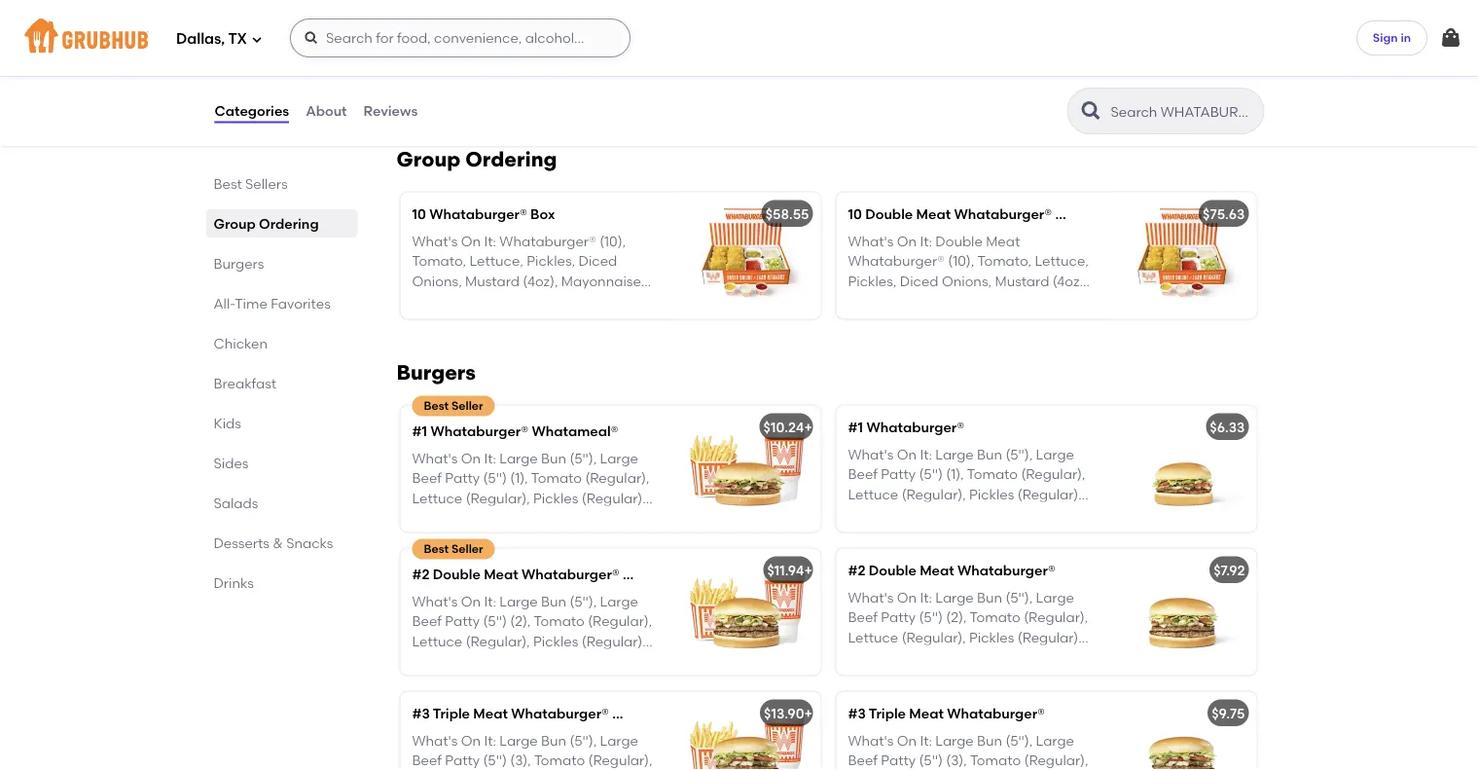 Task type: describe. For each thing, give the bounding box(es) containing it.
(5") for #2 double meat whataburger® whatameal®
[[483, 614, 507, 630]]

it: for #2 double meat whataburger®
[[921, 590, 933, 606]]

chicken
[[214, 335, 268, 351]]

1 vertical spatial burgers
[[397, 360, 476, 385]]

dallas, tx
[[176, 30, 247, 48]]

diced for #2 double meat whataburger® whatameal®
[[412, 653, 451, 670]]

#2 double meat whataburger® whatameal® image
[[675, 549, 821, 676]]

diced inside what's on it: double meat whataburger® (10), tomato, lettuce, pickles, diced onions, mustard (4oz), mayonnaise (4oz), ketchup (4oz)
[[900, 273, 939, 290]]

$13.90 +
[[764, 705, 813, 722]]

tx
[[228, 30, 247, 48]]

it: for #3 triple meat whataburger® whatameal®
[[484, 733, 497, 750]]

pickles for #2 double meat whataburger® whatameal®
[[534, 633, 579, 650]]

all-
[[214, 295, 235, 312]]

mayonnaise inside what's on it: double meat whataburger® (10), tomato, lettuce, pickles, diced onions, mustard (4oz), mayonnaise (4oz), ketchup (4oz)
[[849, 293, 928, 309]]

#1 whataburger® whatameal®
[[412, 423, 618, 440]]

#1 whataburger®
[[849, 419, 965, 436]]

what's on it: large bun (5"), large beef patty (5") (3), tomato (regular) for #3 triple meat whataburger® whatameal®
[[412, 733, 653, 770]]

bun for #2 double meat whataburger®
[[978, 590, 1003, 606]]

1 vertical spatial $10.24 +
[[764, 419, 813, 436]]

what's for #1 whataburger®
[[849, 447, 894, 463]]

sign in button
[[1357, 20, 1428, 55]]

sign in
[[1374, 30, 1412, 45]]

#2 for #2 double meat whataburger®
[[849, 562, 866, 579]]

#2 double meat whataburger® whatameal®
[[412, 566, 710, 583]]

(5"), for #1 whataburger®
[[1006, 447, 1033, 463]]

mayonnaise inside what's on it: whataburger® (10), tomato, lettuce, pickles, diced onions, mustard (4oz), mayonnaise (4oz), ketchup (4oz)
[[562, 273, 641, 290]]

(10), inside what's on it: whataburger® (10), tomato, lettuce, pickles, diced onions, mustard (4oz), mayonnaise (4oz), ketchup (4oz)
[[600, 234, 626, 250]]

(1),
[[947, 466, 964, 483]]

tomato, inside what's on it: double meat whataburger® (10), tomato, lettuce, pickles, diced onions, mustard (4oz), mayonnaise (4oz), ketchup (4oz)
[[978, 253, 1032, 270]]

sign
[[1374, 30, 1399, 45]]

1 horizontal spatial ordering
[[466, 147, 557, 172]]

mustard for #2 double meat whataburger® whatameal®
[[571, 653, 626, 670]]

(5"), for #3 triple meat whataburger®
[[1006, 733, 1033, 750]]

#2 double meat whataburger® image
[[1111, 549, 1257, 676]]

10 double meat whataburger® box
[[849, 206, 1080, 223]]

whataburger® inside what's on it: whataburger® (10), tomato, lettuce, pickles, diced onions, mustard (4oz), mayonnaise (4oz), ketchup (4oz)
[[500, 234, 597, 250]]

drinks
[[214, 574, 254, 591]]

double inside what's on it: double meat whataburger® (10), tomato, lettuce, pickles, diced onions, mustard (4oz), mayonnaise (4oz), ketchup (4oz)
[[936, 234, 983, 250]]

about
[[306, 103, 347, 119]]

tomato for #1 whataburger®
[[968, 466, 1018, 483]]

on for 10 double meat whataburger® box
[[897, 234, 917, 250]]

reviews
[[364, 103, 418, 119]]

2 box from the left
[[1056, 206, 1080, 223]]

french
[[415, 38, 461, 55]]

what's on it: double meat whataburger® (10), tomato, lettuce, pickles, diced onions, mustard (4oz), mayonnaise (4oz), ketchup (4oz)
[[849, 234, 1089, 309]]

$9.75
[[1212, 705, 1246, 722]]

(4oz) inside what's on it: double meat whataburger® (10), tomato, lettuce, pickles, diced onions, mustard (4oz), mayonnaise (4oz), ketchup (4oz)
[[1029, 293, 1060, 309]]

meat for #2 double meat whataburger®
[[920, 562, 955, 579]]

favorites
[[271, 295, 331, 312]]

Search WHATABURGER search field
[[1109, 102, 1258, 121]]

10 for 10 whataburger® box
[[412, 206, 426, 223]]

#3 for #3 triple meat whataburger®
[[849, 705, 866, 722]]

french fries $3.41 +
[[415, 38, 496, 78]]

best sellers
[[214, 175, 288, 192]]

tomato, inside what's on it: whataburger® (10), tomato, lettuce, pickles, diced onions, mustard (4oz), mayonnaise (4oz), ketchup (4oz)
[[412, 253, 467, 270]]

what's for 10 whataburger® box
[[412, 234, 458, 250]]

sellers
[[245, 175, 288, 192]]

$58.55
[[766, 206, 810, 223]]

+ inside french fries $3.41 +
[[448, 61, 456, 78]]

what's on it: large bun (5"), large beef patty (5") (3), tomato (regular) for #3 triple meat whataburger®
[[849, 733, 1089, 770]]

whatameal® for #2 double meat whataburger® whatameal®
[[623, 566, 710, 583]]

#3 triple meat whataburger®
[[849, 705, 1045, 722]]

about button
[[305, 76, 348, 146]]

what's for #3 triple meat whataburger® whatameal®
[[412, 733, 458, 750]]

whataburger® inside what's on it: double meat whataburger® (10), tomato, lettuce, pickles, diced onions, mustard (4oz), mayonnaise (4oz), ketchup (4oz)
[[849, 253, 945, 270]]

0 horizontal spatial $10.24
[[764, 419, 805, 436]]

0 vertical spatial $10.24 +
[[939, 61, 988, 78]]

tomato for #3 triple meat whataburger®
[[971, 753, 1021, 769]]

mustard for #1 whataburger®
[[1008, 506, 1062, 523]]

group ordering inside tab
[[214, 215, 319, 232]]

(4oz) inside what's on it: whataburger® (10), tomato, lettuce, pickles, diced onions, mustard (4oz), mayonnaise (4oz), ketchup (4oz)
[[509, 293, 541, 309]]

double for #2 double meat whataburger® whatameal®
[[433, 566, 481, 583]]

tomato for #2 double meat whataburger®
[[970, 610, 1021, 626]]

time
[[235, 295, 268, 312]]

(5") for #2 double meat whataburger®
[[920, 610, 943, 626]]

#1 for #1 whataburger® whatameal®
[[412, 423, 428, 440]]

chicken tab
[[214, 333, 350, 353]]

tomato for #2 double meat whataburger® whatameal®
[[534, 614, 585, 630]]

on for #3 triple meat whataburger® whatameal®
[[461, 733, 481, 750]]

patty for #2 double meat whataburger®
[[881, 610, 916, 626]]

seller for whataburger®
[[452, 399, 484, 413]]

best for #2
[[424, 542, 449, 556]]

what's for 10 double meat whataburger® box
[[849, 234, 894, 250]]

on for 10 whataburger® box
[[461, 234, 481, 250]]

double for #2 double meat whataburger®
[[869, 562, 917, 579]]

meat for 10 double meat whataburger® box
[[917, 206, 951, 223]]

(5"), for #2 double meat whataburger® whatameal®
[[570, 594, 597, 610]]

mustard inside what's on it: double meat whataburger® (10), tomato, lettuce, pickles, diced onions, mustard (4oz), mayonnaise (4oz), ketchup (4oz)
[[995, 273, 1050, 290]]

snacks
[[286, 535, 333, 551]]

best seller for whataburger®
[[424, 399, 484, 413]]

(regular) for $10.24 +
[[849, 526, 909, 542]]

desserts
[[214, 535, 270, 551]]

desserts & snacks tab
[[214, 533, 350, 553]]

it: for #2 double meat whataburger® whatameal®
[[484, 594, 497, 610]]

$7.92
[[1214, 562, 1246, 579]]

salads
[[214, 495, 258, 511]]

$13.90
[[764, 705, 805, 722]]

ketchup inside what's on it: double meat whataburger® (10), tomato, lettuce, pickles, diced onions, mustard (4oz), mayonnaise (4oz), ketchup (4oz)
[[970, 293, 1025, 309]]

2 horizontal spatial svg image
[[1440, 26, 1463, 50]]

ordering inside tab
[[259, 215, 319, 232]]

pickles for #1 whataburger®
[[970, 486, 1015, 503]]

10 for 10 double meat whataburger® box
[[849, 206, 862, 223]]

0 horizontal spatial svg image
[[251, 34, 263, 45]]

sides tab
[[214, 453, 350, 473]]

sides
[[214, 455, 249, 471]]

beef for #3 triple meat whataburger®
[[849, 753, 878, 769]]

bun for #1 whataburger®
[[978, 447, 1003, 463]]

beef for #3 triple meat whataburger® whatameal®
[[412, 753, 442, 769]]

mustard for #2 double meat whataburger®
[[1008, 649, 1062, 666]]

it: for 10 whataburger® box
[[484, 234, 497, 250]]

all-time favorites tab
[[214, 293, 350, 314]]

all-time favorites
[[214, 295, 331, 312]]

&
[[273, 535, 283, 551]]

what's for #2 double meat whataburger®
[[849, 590, 894, 606]]

desserts & snacks
[[214, 535, 333, 551]]

breakfast tab
[[214, 373, 350, 393]]

10 whataburger® box image
[[675, 193, 821, 319]]



Task type: locate. For each thing, give the bounding box(es) containing it.
0 horizontal spatial mayonnaise
[[562, 273, 641, 290]]

$3.41
[[415, 61, 448, 78]]

onions, inside what's on it: whataburger® (10), tomato, lettuce, pickles, diced onions, mustard (4oz), mayonnaise (4oz), ketchup (4oz)
[[412, 273, 462, 290]]

1 horizontal spatial group
[[397, 147, 461, 172]]

$75.63
[[1203, 206, 1246, 223]]

box
[[531, 206, 555, 223], [1056, 206, 1080, 223]]

meat
[[917, 206, 951, 223], [986, 234, 1021, 250], [920, 562, 955, 579], [484, 566, 519, 583], [474, 705, 508, 722], [910, 705, 944, 722]]

on for #2 double meat whataburger®
[[897, 590, 917, 606]]

2 lettuce, from the left
[[1035, 253, 1089, 270]]

0 horizontal spatial burgers
[[214, 255, 264, 272]]

meat for #2 double meat whataburger® whatameal®
[[484, 566, 519, 583]]

$10.24
[[939, 61, 980, 78], [764, 419, 805, 436]]

1 horizontal spatial (3),
[[947, 753, 968, 769]]

patty for #1 whataburger®
[[881, 466, 916, 483]]

main navigation navigation
[[0, 0, 1479, 76]]

1 seller from the top
[[452, 399, 484, 413]]

it:
[[484, 234, 497, 250], [921, 234, 933, 250], [921, 447, 933, 463], [921, 590, 933, 606], [484, 594, 497, 610], [484, 733, 497, 750], [921, 733, 933, 750]]

2 triple from the left
[[869, 705, 906, 722]]

tomato down #2 double meat whataburger®
[[970, 610, 1021, 626]]

onions, down 10 double meat whataburger® box
[[942, 273, 992, 290]]

(5") for #3 triple meat whataburger® whatameal®
[[483, 753, 507, 769]]

group ordering up 10 whataburger® box
[[397, 147, 557, 172]]

0 vertical spatial best seller
[[424, 399, 484, 413]]

2 (3), from the left
[[947, 753, 968, 769]]

(3), down #3 triple meat whataburger®
[[947, 753, 968, 769]]

lettuce, inside what's on it: whataburger® (10), tomato, lettuce, pickles, diced onions, mustard (4oz), mayonnaise (4oz), ketchup (4oz)
[[470, 253, 524, 270]]

2 10 from the left
[[849, 206, 862, 223]]

ketchup down 10 whataburger® box
[[451, 293, 506, 309]]

(5")
[[920, 466, 943, 483], [920, 610, 943, 626], [483, 614, 507, 630], [483, 753, 507, 769], [920, 753, 943, 769]]

0 vertical spatial (10),
[[600, 234, 626, 250]]

beef for #1 whataburger®
[[849, 466, 878, 483]]

0 horizontal spatial onions,
[[412, 273, 462, 290]]

seller up #1 whataburger® whatameal®
[[452, 399, 484, 413]]

pickles for #2 double meat whataburger®
[[970, 629, 1015, 646]]

lettuce,
[[470, 253, 524, 270], [1035, 253, 1089, 270]]

1 horizontal spatial tomato,
[[978, 253, 1032, 270]]

(5"), for #2 double meat whataburger®
[[1006, 590, 1033, 606]]

1 vertical spatial group
[[214, 215, 256, 232]]

1 vertical spatial seller
[[452, 542, 484, 556]]

best inside best sellers tab
[[214, 175, 242, 192]]

1 onions, from the left
[[412, 273, 462, 290]]

tomato
[[968, 466, 1018, 483], [970, 610, 1021, 626], [534, 614, 585, 630], [534, 753, 585, 769], [971, 753, 1021, 769]]

1 10 from the left
[[412, 206, 426, 223]]

triple for #3 triple meat whataburger®
[[869, 705, 906, 722]]

1 ketchup from the left
[[451, 293, 506, 309]]

burgers
[[214, 255, 264, 272], [397, 360, 476, 385]]

10
[[412, 206, 426, 223], [849, 206, 862, 223]]

0 horizontal spatial lettuce,
[[470, 253, 524, 270]]

1 what's on it: large bun (5"), large beef patty (5") (3), tomato (regular) from the left
[[412, 733, 653, 770]]

seller for double
[[452, 542, 484, 556]]

whataburger®
[[430, 206, 527, 223], [955, 206, 1053, 223], [500, 234, 597, 250], [849, 253, 945, 270], [867, 419, 965, 436], [431, 423, 529, 440], [958, 562, 1056, 579], [522, 566, 620, 583], [511, 705, 609, 722], [948, 705, 1045, 722]]

burgers tab
[[214, 253, 350, 274]]

(5") down '#2 double meat whataburger® whatameal®'
[[483, 614, 507, 630]]

diced for #1 whataburger®
[[849, 506, 887, 523]]

1 #3 from the left
[[412, 705, 430, 722]]

0 vertical spatial burgers
[[214, 255, 264, 272]]

pickles, inside what's on it: double meat whataburger® (10), tomato, lettuce, pickles, diced onions, mustard (4oz), mayonnaise (4oz), ketchup (4oz)
[[849, 273, 897, 290]]

what's on it: large bun (5"), large beef patty (5") (1), tomato (regular), lettuce (regular), pickles (regular), diced onions (regular), mustard (regular)
[[849, 447, 1086, 542]]

tomato down #3 triple meat whataburger® whatameal®
[[534, 753, 585, 769]]

on
[[461, 234, 481, 250], [897, 234, 917, 250], [897, 447, 917, 463], [897, 590, 917, 606], [461, 594, 481, 610], [461, 733, 481, 750], [897, 733, 917, 750]]

tomato right (1),
[[968, 466, 1018, 483]]

0 horizontal spatial ordering
[[259, 215, 319, 232]]

large
[[936, 447, 974, 463], [1037, 447, 1075, 463], [936, 590, 974, 606], [1037, 590, 1075, 606], [500, 594, 538, 610], [600, 594, 639, 610], [500, 733, 538, 750], [600, 733, 639, 750], [936, 733, 974, 750], [1037, 733, 1075, 750]]

drinks tab
[[214, 572, 350, 593]]

1 horizontal spatial #2
[[849, 562, 866, 579]]

0 horizontal spatial group
[[214, 215, 256, 232]]

2 vertical spatial whatameal®
[[613, 705, 699, 722]]

whatameal®
[[532, 423, 618, 440], [623, 566, 710, 583], [613, 705, 699, 722]]

on inside what's on it: whataburger® (10), tomato, lettuce, pickles, diced onions, mustard (4oz), mayonnaise (4oz), ketchup (4oz)
[[461, 234, 481, 250]]

patty for #2 double meat whataburger® whatameal®
[[445, 614, 480, 630]]

on for #1 whataburger®
[[897, 447, 917, 463]]

2 seller from the top
[[452, 542, 484, 556]]

1 horizontal spatial what's on it: large bun (5"), large beef patty (5") (2), tomato (regular), lettuce (regular), pickles (regular), diced onions (regular), mustard (regular)
[[849, 590, 1089, 685]]

1 horizontal spatial 10
[[849, 206, 862, 223]]

tomato for #3 triple meat whataburger® whatameal®
[[534, 753, 585, 769]]

$11.94 +
[[768, 562, 813, 579]]

bun for #3 triple meat whataburger® whatameal®
[[541, 733, 567, 750]]

(regular) inside "what's on it: large bun (5"), large beef patty (5") (1), tomato (regular), lettuce (regular), pickles (regular), diced onions (regular), mustard (regular)"
[[849, 526, 909, 542]]

1 horizontal spatial #3
[[849, 705, 866, 722]]

1 horizontal spatial triple
[[869, 705, 906, 722]]

(5") inside "what's on it: large bun (5"), large beef patty (5") (1), tomato (regular), lettuce (regular), pickles (regular), diced onions (regular), mustard (regular)"
[[920, 466, 943, 483]]

on down #1 whataburger® in the bottom right of the page
[[897, 447, 917, 463]]

on down #3 triple meat whataburger® whatameal®
[[461, 733, 481, 750]]

(5") for #3 triple meat whataburger®
[[920, 753, 943, 769]]

bun for #3 triple meat whataburger®
[[978, 733, 1003, 750]]

1 vertical spatial $10.24
[[764, 419, 805, 436]]

0 horizontal spatial (3),
[[510, 753, 531, 769]]

1 horizontal spatial svg image
[[304, 30, 319, 46]]

lettuce for #2 double meat whataburger® whatameal®
[[412, 633, 463, 650]]

patty inside "what's on it: large bun (5"), large beef patty (5") (1), tomato (regular), lettuce (regular), pickles (regular), diced onions (regular), mustard (regular)"
[[881, 466, 916, 483]]

1 vertical spatial pickles,
[[849, 273, 897, 290]]

#2
[[849, 562, 866, 579], [412, 566, 430, 583]]

1 horizontal spatial $10.24 +
[[939, 61, 988, 78]]

on down '#2 double meat whataburger® whatameal®'
[[461, 594, 481, 610]]

0 horizontal spatial what's on it: large bun (5"), large beef patty (5") (3), tomato (regular)
[[412, 733, 653, 770]]

2 tomato, from the left
[[978, 253, 1032, 270]]

lettuce for #1 whataburger®
[[849, 486, 899, 503]]

(5") left (1),
[[920, 466, 943, 483]]

1 horizontal spatial burgers
[[397, 360, 476, 385]]

it: inside what's on it: whataburger® (10), tomato, lettuce, pickles, diced onions, mustard (4oz), mayonnaise (4oz), ketchup (4oz)
[[484, 234, 497, 250]]

diced inside "what's on it: large bun (5"), large beef patty (5") (1), tomato (regular), lettuce (regular), pickles (regular), diced onions (regular), mustard (regular)"
[[849, 506, 887, 523]]

#3 triple meat whataburger® whatameal® image
[[675, 692, 821, 770]]

group inside tab
[[214, 215, 256, 232]]

it: down 10 whataburger® box
[[484, 234, 497, 250]]

1 triple from the left
[[433, 705, 470, 722]]

onions up #3 triple meat whataburger® whatameal®
[[454, 653, 501, 670]]

10 whataburger® box
[[412, 206, 555, 223]]

svg image
[[1440, 26, 1463, 50], [304, 30, 319, 46], [251, 34, 263, 45]]

1 horizontal spatial mayonnaise
[[849, 293, 928, 309]]

pickles, inside what's on it: whataburger® (10), tomato, lettuce, pickles, diced onions, mustard (4oz), mayonnaise (4oz), ketchup (4oz)
[[527, 253, 576, 270]]

1 horizontal spatial ketchup
[[970, 293, 1025, 309]]

salads tab
[[214, 493, 350, 513]]

group down reviews button
[[397, 147, 461, 172]]

reviews button
[[363, 76, 419, 146]]

0 vertical spatial pickles,
[[527, 253, 576, 270]]

diced
[[579, 253, 618, 270], [900, 273, 939, 290], [849, 506, 887, 523], [849, 649, 887, 666], [412, 653, 451, 670]]

it: down #1 whataburger® in the bottom right of the page
[[921, 447, 933, 463]]

1 vertical spatial ordering
[[259, 215, 319, 232]]

#3 triple meat whataburger® whatameal®
[[412, 705, 699, 722]]

categories button
[[214, 76, 290, 146]]

kids
[[214, 415, 241, 431]]

it: inside "what's on it: large bun (5"), large beef patty (5") (1), tomato (regular), lettuce (regular), pickles (regular), diced onions (regular), mustard (regular)"
[[921, 447, 933, 463]]

0 horizontal spatial pickles,
[[527, 253, 576, 270]]

1 horizontal spatial what's on it: large bun (5"), large beef patty (5") (3), tomato (regular)
[[849, 733, 1089, 770]]

#1 whataburger® whatameal® image
[[675, 406, 821, 533]]

1 box from the left
[[531, 206, 555, 223]]

seller up '#2 double meat whataburger® whatameal®'
[[452, 542, 484, 556]]

patty
[[881, 466, 916, 483], [881, 610, 916, 626], [445, 614, 480, 630], [445, 753, 480, 769], [881, 753, 916, 769]]

0 vertical spatial group ordering
[[397, 147, 557, 172]]

2 what's on it: large bun (5"), large beef patty (5") (3), tomato (regular) from the left
[[849, 733, 1089, 770]]

0 vertical spatial $10.24
[[939, 61, 980, 78]]

best
[[214, 175, 242, 192], [424, 399, 449, 413], [424, 542, 449, 556]]

#1 whataburger® image
[[1111, 406, 1257, 533]]

triple for #3 triple meat whataburger® whatameal®
[[433, 705, 470, 722]]

onions inside "what's on it: large bun (5"), large beef patty (5") (1), tomato (regular), lettuce (regular), pickles (regular), diced onions (regular), mustard (regular)"
[[890, 506, 937, 523]]

10 double meat whataburger® box image
[[1111, 193, 1257, 319]]

pickles up #2 double meat whataburger®
[[970, 486, 1015, 503]]

(3), down #3 triple meat whataburger® whatameal®
[[510, 753, 531, 769]]

meat for #3 triple meat whataburger®
[[910, 705, 944, 722]]

0 horizontal spatial #1
[[412, 423, 428, 440]]

1 vertical spatial group ordering
[[214, 215, 319, 232]]

patty for #3 triple meat whataburger® whatameal®
[[445, 753, 480, 769]]

on inside what's on it: double meat whataburger® (10), tomato, lettuce, pickles, diced onions, mustard (4oz), mayonnaise (4oz), ketchup (4oz)
[[897, 234, 917, 250]]

1 vertical spatial best
[[424, 399, 449, 413]]

what's inside what's on it: double meat whataburger® (10), tomato, lettuce, pickles, diced onions, mustard (4oz), mayonnaise (4oz), ketchup (4oz)
[[849, 234, 894, 250]]

(2),
[[947, 610, 967, 626], [510, 614, 531, 630]]

beef inside "what's on it: large bun (5"), large beef patty (5") (1), tomato (regular), lettuce (regular), pickles (regular), diced onions (regular), mustard (regular)"
[[849, 466, 878, 483]]

bun inside "what's on it: large bun (5"), large beef patty (5") (1), tomato (regular), lettuce (regular), pickles (regular), diced onions (regular), mustard (regular)"
[[978, 447, 1003, 463]]

lettuce inside "what's on it: large bun (5"), large beef patty (5") (1), tomato (regular), lettuce (regular), pickles (regular), diced onions (regular), mustard (regular)"
[[849, 486, 899, 503]]

what's on it: large bun (5"), large beef patty (5") (2), tomato (regular), lettuce (regular), pickles (regular), diced onions (regular), mustard (regular) down '#2 double meat whataburger® whatameal®'
[[412, 594, 653, 689]]

it: for #1 whataburger®
[[921, 447, 933, 463]]

on inside "what's on it: large bun (5"), large beef patty (5") (1), tomato (regular), lettuce (regular), pickles (regular), diced onions (regular), mustard (regular)"
[[897, 447, 917, 463]]

categories
[[215, 103, 289, 119]]

what's
[[412, 234, 458, 250], [849, 234, 894, 250], [849, 447, 894, 463], [849, 590, 894, 606], [412, 594, 458, 610], [412, 733, 458, 750], [849, 733, 894, 750]]

best sellers tab
[[214, 173, 350, 194]]

group ordering
[[397, 147, 557, 172], [214, 215, 319, 232]]

what's on it: large bun (5"), large beef patty (5") (3), tomato (regular) down #3 triple meat whataburger® whatameal®
[[412, 733, 653, 770]]

what's on it: large bun (5"), large beef patty (5") (3), tomato (regular) down #3 triple meat whataburger®
[[849, 733, 1089, 770]]

0 vertical spatial group
[[397, 147, 461, 172]]

bun for #2 double meat whataburger® whatameal®
[[541, 594, 567, 610]]

pickles down '#2 double meat whataburger® whatameal®'
[[534, 633, 579, 650]]

on down #3 triple meat whataburger®
[[897, 733, 917, 750]]

what's for #2 double meat whataburger® whatameal®
[[412, 594, 458, 610]]

meat for #3 triple meat whataburger® whatameal®
[[474, 705, 508, 722]]

2 onions, from the left
[[942, 273, 992, 290]]

ketchup inside what's on it: whataburger® (10), tomato, lettuce, pickles, diced onions, mustard (4oz), mayonnaise (4oz), ketchup (4oz)
[[451, 293, 506, 309]]

1 horizontal spatial (4oz)
[[1029, 293, 1060, 309]]

mustard inside what's on it: whataburger® (10), tomato, lettuce, pickles, diced onions, mustard (4oz), mayonnaise (4oz), ketchup (4oz)
[[465, 273, 520, 290]]

(3), for #3 triple meat whataburger®
[[947, 753, 968, 769]]

(5"), for #3 triple meat whataburger® whatameal®
[[570, 733, 597, 750]]

1 horizontal spatial onions,
[[942, 273, 992, 290]]

1 (3), from the left
[[510, 753, 531, 769]]

best for #1
[[424, 399, 449, 413]]

#3 for #3 triple meat whataburger® whatameal®
[[412, 705, 430, 722]]

beef for #2 double meat whataburger® whatameal®
[[412, 614, 442, 630]]

1 horizontal spatial lettuce,
[[1035, 253, 1089, 270]]

(2), for #2 double meat whataburger® whatameal®
[[510, 614, 531, 630]]

on down #2 double meat whataburger®
[[897, 590, 917, 606]]

ordering up burgers tab
[[259, 215, 319, 232]]

(5") down #3 triple meat whataburger® whatameal®
[[483, 753, 507, 769]]

(regular),
[[1022, 466, 1086, 483], [902, 486, 966, 503], [1018, 486, 1082, 503], [940, 506, 1004, 523], [1024, 610, 1089, 626], [588, 614, 653, 630], [902, 629, 966, 646], [1018, 629, 1082, 646], [466, 633, 530, 650], [582, 633, 646, 650], [940, 649, 1004, 666], [504, 653, 568, 670]]

mustard inside "what's on it: large bun (5"), large beef patty (5") (1), tomato (regular), lettuce (regular), pickles (regular), diced onions (regular), mustard (regular)"
[[1008, 506, 1062, 523]]

tomato, down 10 double meat whataburger® box
[[978, 253, 1032, 270]]

0 horizontal spatial $10.24 +
[[764, 419, 813, 436]]

on down 10 double meat whataburger® box
[[897, 234, 917, 250]]

$10.24 +
[[939, 61, 988, 78], [764, 419, 813, 436]]

in
[[1401, 30, 1412, 45]]

ordering
[[466, 147, 557, 172], [259, 215, 319, 232]]

on for #3 triple meat whataburger®
[[897, 733, 917, 750]]

0 horizontal spatial (2),
[[510, 614, 531, 630]]

(5"), inside "what's on it: large bun (5"), large beef patty (5") (1), tomato (regular), lettuce (regular), pickles (regular), diced onions (regular), mustard (regular)"
[[1006, 447, 1033, 463]]

1 horizontal spatial box
[[1056, 206, 1080, 223]]

(5"),
[[1006, 447, 1033, 463], [1006, 590, 1033, 606], [570, 594, 597, 610], [570, 733, 597, 750], [1006, 733, 1033, 750]]

pickles,
[[527, 253, 576, 270], [849, 273, 897, 290]]

0 vertical spatial seller
[[452, 399, 484, 413]]

0 horizontal spatial triple
[[433, 705, 470, 722]]

0 horizontal spatial box
[[531, 206, 555, 223]]

on down 10 whataburger® box
[[461, 234, 481, 250]]

#1 for #1 whataburger®
[[849, 419, 864, 436]]

beef
[[849, 466, 878, 483], [849, 610, 878, 626], [412, 614, 442, 630], [412, 753, 442, 769], [849, 753, 878, 769]]

group
[[397, 147, 461, 172], [214, 215, 256, 232]]

onions, inside what's on it: double meat whataburger® (10), tomato, lettuce, pickles, diced onions, mustard (4oz), mayonnaise (4oz), ketchup (4oz)
[[942, 273, 992, 290]]

on for #2 double meat whataburger® whatameal®
[[461, 594, 481, 610]]

2 ketchup from the left
[[970, 293, 1025, 309]]

patty for #3 triple meat whataburger®
[[881, 753, 916, 769]]

1 horizontal spatial $10.24
[[939, 61, 980, 78]]

+
[[448, 61, 456, 78], [980, 61, 988, 78], [805, 419, 813, 436], [805, 562, 813, 579], [805, 705, 813, 722]]

1 vertical spatial (10),
[[949, 253, 975, 270]]

(regular)
[[849, 526, 909, 542], [849, 669, 909, 685], [412, 673, 473, 689]]

bun
[[978, 447, 1003, 463], [978, 590, 1003, 606], [541, 594, 567, 610], [541, 733, 567, 750], [978, 733, 1003, 750]]

kids tab
[[214, 413, 350, 433]]

search icon image
[[1080, 99, 1104, 123]]

onions up #2 double meat whataburger®
[[890, 506, 937, 523]]

dallas,
[[176, 30, 225, 48]]

double
[[866, 206, 913, 223], [936, 234, 983, 250], [869, 562, 917, 579], [433, 566, 481, 583]]

1 horizontal spatial (2),
[[947, 610, 967, 626]]

onions for #2 double meat whataburger®
[[890, 649, 937, 666]]

best seller for double
[[424, 542, 484, 556]]

what's on it: large bun (5"), large beef patty (5") (2), tomato (regular), lettuce (regular), pickles (regular), diced onions (regular), mustard (regular) down #2 double meat whataburger®
[[849, 590, 1089, 685]]

onions for #1 whataburger®
[[890, 506, 937, 523]]

2 best seller from the top
[[424, 542, 484, 556]]

0 horizontal spatial #2
[[412, 566, 430, 583]]

(4oz),
[[523, 273, 558, 290], [1053, 273, 1088, 290], [412, 293, 448, 309], [932, 293, 967, 309]]

group ordering tab
[[214, 213, 350, 234]]

meat inside what's on it: double meat whataburger® (10), tomato, lettuce, pickles, diced onions, mustard (4oz), mayonnaise (4oz), ketchup (4oz)
[[986, 234, 1021, 250]]

ordering up 10 whataburger® box
[[466, 147, 557, 172]]

what's on it: large bun (5"), large beef patty (5") (2), tomato (regular), lettuce (regular), pickles (regular), diced onions (regular), mustard (regular)
[[849, 590, 1089, 685], [412, 594, 653, 689]]

it: down #3 triple meat whataburger®
[[921, 733, 933, 750]]

seller
[[452, 399, 484, 413], [452, 542, 484, 556]]

(2), down '#2 double meat whataburger® whatameal®'
[[510, 614, 531, 630]]

(2), for #2 double meat whataburger®
[[947, 610, 967, 626]]

tomato down #3 triple meat whataburger®
[[971, 753, 1021, 769]]

#1
[[849, 419, 864, 436], [412, 423, 428, 440]]

mustard
[[465, 273, 520, 290], [995, 273, 1050, 290], [1008, 506, 1062, 523], [1008, 649, 1062, 666], [571, 653, 626, 670]]

0 horizontal spatial (10),
[[600, 234, 626, 250]]

onions, down 10 whataburger® box
[[412, 273, 462, 290]]

lettuce
[[849, 486, 899, 503], [849, 629, 899, 646], [412, 633, 463, 650]]

fries
[[464, 38, 496, 55]]

onions for #2 double meat whataburger® whatameal®
[[454, 653, 501, 670]]

it: down #2 double meat whataburger®
[[921, 590, 933, 606]]

tomato inside "what's on it: large bun (5"), large beef patty (5") (1), tomato (regular), lettuce (regular), pickles (regular), diced onions (regular), mustard (regular)"
[[968, 466, 1018, 483]]

breakfast
[[214, 375, 277, 391]]

1 (4oz) from the left
[[509, 293, 541, 309]]

(10), inside what's on it: double meat whataburger® (10), tomato, lettuce, pickles, diced onions, mustard (4oz), mayonnaise (4oz), ketchup (4oz)
[[949, 253, 975, 270]]

1 best seller from the top
[[424, 399, 484, 413]]

diced inside what's on it: whataburger® (10), tomato, lettuce, pickles, diced onions, mustard (4oz), mayonnaise (4oz), ketchup (4oz)
[[579, 253, 618, 270]]

1 horizontal spatial group ordering
[[397, 147, 557, 172]]

lettuce for #2 double meat whataburger®
[[849, 629, 899, 646]]

(4oz)
[[509, 293, 541, 309], [1029, 293, 1060, 309]]

whatameal® for #3 triple meat whataburger® whatameal®
[[613, 705, 699, 722]]

it: for 10 double meat whataburger® box
[[921, 234, 933, 250]]

(5") for #1 whataburger®
[[920, 466, 943, 483]]

it: down 10 double meat whataburger® box
[[921, 234, 933, 250]]

$11.94
[[768, 562, 805, 579]]

it: inside what's on it: double meat whataburger® (10), tomato, lettuce, pickles, diced onions, mustard (4oz), mayonnaise (4oz), ketchup (4oz)
[[921, 234, 933, 250]]

what's inside what's on it: whataburger® (10), tomato, lettuce, pickles, diced onions, mustard (4oz), mayonnaise (4oz), ketchup (4oz)
[[412, 234, 458, 250]]

1 vertical spatial mayonnaise
[[849, 293, 928, 309]]

0 vertical spatial mayonnaise
[[562, 273, 641, 290]]

0 vertical spatial best
[[214, 175, 242, 192]]

#3 triple meat whataburger® image
[[1111, 692, 1257, 770]]

best seller
[[424, 399, 484, 413], [424, 542, 484, 556]]

0 vertical spatial whatameal®
[[532, 423, 618, 440]]

beef for #2 double meat whataburger®
[[849, 610, 878, 626]]

2 #3 from the left
[[849, 705, 866, 722]]

triple
[[433, 705, 470, 722], [869, 705, 906, 722]]

(5") down #3 triple meat whataburger®
[[920, 753, 943, 769]]

1 horizontal spatial #1
[[849, 419, 864, 436]]

burgers inside tab
[[214, 255, 264, 272]]

onions
[[890, 506, 937, 523], [890, 649, 937, 666], [454, 653, 501, 670]]

onions,
[[412, 273, 462, 290], [942, 273, 992, 290]]

1 lettuce, from the left
[[470, 253, 524, 270]]

group down best sellers
[[214, 215, 256, 232]]

#2 for #2 double meat whataburger® whatameal®
[[412, 566, 430, 583]]

what's on it: whataburger® (10), tomato, lettuce, pickles, diced onions, mustard (4oz), mayonnaise (4oz), ketchup (4oz)
[[412, 234, 641, 309]]

tomato down '#2 double meat whataburger® whatameal®'
[[534, 614, 585, 630]]

what's on it: large bun (5"), large beef patty (5") (2), tomato (regular), lettuce (regular), pickles (regular), diced onions (regular), mustard (regular) for #2 double meat whataburger® whatameal®
[[412, 594, 653, 689]]

double for 10 double meat whataburger® box
[[866, 206, 913, 223]]

group ordering down sellers
[[214, 215, 319, 232]]

ketchup down 10 double meat whataburger® box
[[970, 293, 1025, 309]]

what's inside "what's on it: large bun (5"), large beef patty (5") (1), tomato (regular), lettuce (regular), pickles (regular), diced onions (regular), mustard (regular)"
[[849, 447, 894, 463]]

0 horizontal spatial 10
[[412, 206, 426, 223]]

1 vertical spatial whatameal®
[[623, 566, 710, 583]]

$6.33
[[1210, 419, 1246, 436]]

#2 double meat whataburger®
[[849, 562, 1056, 579]]

lettuce, inside what's on it: double meat whataburger® (10), tomato, lettuce, pickles, diced onions, mustard (4oz), mayonnaise (4oz), ketchup (4oz)
[[1035, 253, 1089, 270]]

2 vertical spatial best
[[424, 542, 449, 556]]

onions up #3 triple meat whataburger®
[[890, 649, 937, 666]]

(regular) for $11.94 +
[[849, 669, 909, 685]]

1 vertical spatial best seller
[[424, 542, 484, 556]]

diced for #2 double meat whataburger®
[[849, 649, 887, 666]]

pickles inside "what's on it: large bun (5"), large beef patty (5") (1), tomato (regular), lettuce (regular), pickles (regular), diced onions (regular), mustard (regular)"
[[970, 486, 1015, 503]]

(3),
[[510, 753, 531, 769], [947, 753, 968, 769]]

it: down #3 triple meat whataburger® whatameal®
[[484, 733, 497, 750]]

0 horizontal spatial #3
[[412, 705, 430, 722]]

tomato, down 10 whataburger® box
[[412, 253, 467, 270]]

0 horizontal spatial what's on it: large bun (5"), large beef patty (5") (2), tomato (regular), lettuce (regular), pickles (regular), diced onions (regular), mustard (regular)
[[412, 594, 653, 689]]

0 horizontal spatial ketchup
[[451, 293, 506, 309]]

ketchup
[[451, 293, 506, 309], [970, 293, 1025, 309]]

pickles
[[970, 486, 1015, 503], [970, 629, 1015, 646], [534, 633, 579, 650]]

2 (4oz) from the left
[[1029, 293, 1060, 309]]

what's for #3 triple meat whataburger®
[[849, 733, 894, 750]]

mayonnaise
[[562, 273, 641, 290], [849, 293, 928, 309]]

1 horizontal spatial pickles,
[[849, 273, 897, 290]]

0 horizontal spatial (4oz)
[[509, 293, 541, 309]]

(2), down #2 double meat whataburger®
[[947, 610, 967, 626]]

1 horizontal spatial (10),
[[949, 253, 975, 270]]

pickles down #2 double meat whataburger®
[[970, 629, 1015, 646]]

0 vertical spatial ordering
[[466, 147, 557, 172]]

it: for #3 triple meat whataburger®
[[921, 733, 933, 750]]

#3
[[412, 705, 430, 722], [849, 705, 866, 722]]

0 horizontal spatial group ordering
[[214, 215, 319, 232]]

it: down '#2 double meat whataburger® whatameal®'
[[484, 594, 497, 610]]

what's on it: large bun (5"), large beef patty (5") (2), tomato (regular), lettuce (regular), pickles (regular), diced onions (regular), mustard (regular) for #2 double meat whataburger®
[[849, 590, 1089, 685]]

1 tomato, from the left
[[412, 253, 467, 270]]

tomato,
[[412, 253, 467, 270], [978, 253, 1032, 270]]

(3), for #3 triple meat whataburger® whatameal®
[[510, 753, 531, 769]]

0 horizontal spatial tomato,
[[412, 253, 467, 270]]

(5") down #2 double meat whataburger®
[[920, 610, 943, 626]]

(10),
[[600, 234, 626, 250], [949, 253, 975, 270]]

Search for food, convenience, alcohol... search field
[[290, 18, 631, 57]]



Task type: vqa. For each thing, say whether or not it's contained in the screenshot.
Meat within What's On It: Double Meat Whataburger® (10), Tomato, Lettuce, Pickles, Diced Onions, Mustard (4oz), Mayonnaise (4oz), Ketchup (4oz)
yes



